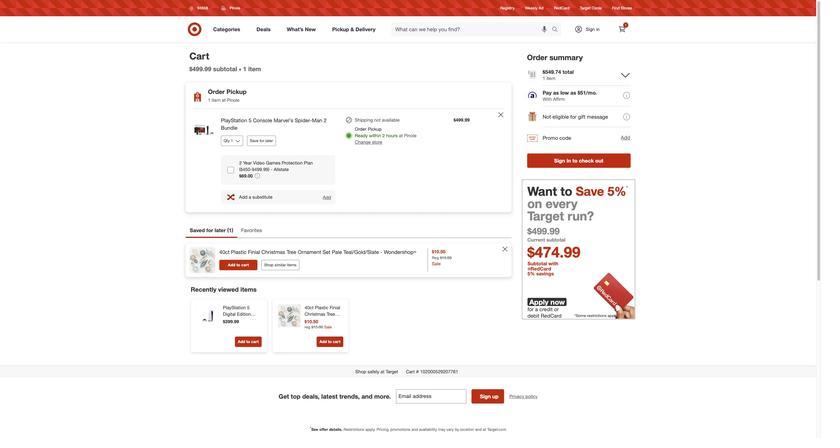 Task type: locate. For each thing, give the bounding box(es) containing it.
add to cart button
[[219, 260, 257, 271], [235, 337, 262, 347], [317, 337, 343, 347]]

tree up shop similar items
[[287, 249, 296, 256]]

plastic inside list item
[[231, 249, 247, 256]]

pinole
[[230, 6, 240, 10], [227, 97, 240, 103], [404, 133, 417, 138]]

shop inside button
[[264, 263, 274, 268]]

later down playstation 5 console marvel's spider-man 2 bundle
[[265, 138, 273, 143]]

pinole button
[[218, 2, 245, 14]]

- inside list item
[[380, 249, 383, 256]]

0 horizontal spatial shop
[[264, 263, 274, 268]]

5 up edition
[[247, 305, 250, 311]]

pickup down 1 item
[[227, 88, 247, 96]]

cart up recently viewed items
[[241, 263, 249, 268]]

2 inside playstation 5 console marvel's spider-man 2 bundle
[[324, 117, 327, 124]]

may
[[438, 428, 446, 432]]

$499.99 for $499.99
[[454, 117, 470, 123]]

pickup inside order pickup 1 item at pinole
[[227, 88, 247, 96]]

get top deals, latest trends, and more.
[[279, 393, 391, 401]]

* inside want to save 5% *
[[627, 185, 628, 190]]

a left the substitute
[[249, 194, 251, 200]]

in left check
[[567, 157, 571, 164]]

credit
[[540, 306, 553, 313]]

1 vertical spatial set
[[326, 318, 333, 324]]

$499.99 current subtotal $474.99
[[528, 226, 581, 261]]

0 vertical spatial a
[[249, 194, 251, 200]]

40ct plastic finial christmas tree ornament set - wondershop™ image
[[278, 305, 301, 328], [278, 305, 301, 328]]

sale inside $10.50 reg $15.00 sale
[[432, 261, 441, 267]]

cart left "#"
[[406, 369, 415, 375]]

0 vertical spatial order
[[527, 53, 548, 62]]

$10.50 inside $10.50 reg $15.00 sale
[[432, 249, 446, 255]]

a inside apply now for a credit or debit redcard
[[535, 306, 538, 313]]

0 vertical spatial apply.
[[608, 313, 618, 318]]

sign left up
[[480, 394, 491, 400]]

console up save for later
[[253, 117, 272, 124]]

Store pickup radio
[[346, 133, 352, 139]]

at right hours
[[399, 133, 403, 138]]

40ct up $10.50 reg $15.00 sale
[[305, 305, 314, 311]]

1 vertical spatial subtotal
[[547, 237, 566, 243]]

1 horizontal spatial $499.99
[[454, 117, 470, 123]]

details.
[[329, 428, 343, 432]]

0 horizontal spatial a
[[249, 194, 251, 200]]

latest
[[321, 393, 338, 401]]

apply. left the pricing,
[[365, 428, 376, 432]]

pickup inside order pickup ready within 2 hours at pinole change store
[[368, 126, 382, 132]]

christmas inside 40ct plastic finial christmas tree ornament set - wondershop™
[[305, 312, 325, 317]]

item inside '$549.74 total 1 item'
[[547, 75, 556, 81]]

playstation up digital at the left bottom
[[223, 305, 246, 311]]

2 vertical spatial redcard
[[541, 313, 562, 319]]

sign in to check out
[[554, 157, 604, 164]]

plastic
[[231, 249, 247, 256], [315, 305, 328, 311]]

item
[[248, 65, 261, 73], [547, 75, 556, 81], [212, 97, 221, 103]]

Service plan checkbox
[[228, 167, 234, 174]]

order for order pickup 1 item at pinole
[[208, 88, 225, 96]]

target left the circle
[[580, 6, 591, 11]]

1 vertical spatial plastic
[[315, 305, 328, 311]]

finial up $10.50 reg $15.00 sale
[[330, 305, 340, 311]]

item for $549.74 total
[[547, 75, 556, 81]]

order up $549.74
[[527, 53, 548, 62]]

2 vertical spatial pickup
[[368, 126, 382, 132]]

0 vertical spatial finial
[[248, 249, 260, 256]]

summary
[[550, 53, 583, 62]]

2 left hours
[[382, 133, 385, 138]]

40ct inside list item
[[219, 249, 230, 256]]

0 horizontal spatial 40ct
[[219, 249, 230, 256]]

0 vertical spatial tree
[[287, 249, 296, 256]]

sign down promo code
[[554, 157, 565, 164]]

playstation 5 digital edition console image
[[196, 305, 219, 328], [196, 305, 219, 328]]

as right low
[[571, 89, 577, 96]]

add to cart button for playstation 5 digital edition console
[[235, 337, 262, 347]]

2 horizontal spatial target
[[580, 6, 591, 11]]

tree inside 40ct plastic finial christmas tree ornament set - wondershop™
[[327, 312, 335, 317]]

5% savings
[[528, 271, 554, 277]]

save
[[250, 138, 259, 143], [576, 184, 604, 199]]

current
[[528, 237, 545, 243]]

0 horizontal spatial 5%
[[528, 271, 535, 277]]

1 horizontal spatial $10.50
[[432, 249, 446, 255]]

($450-
[[239, 167, 252, 172]]

as up affirm
[[553, 89, 559, 96]]

-
[[271, 167, 273, 172], [380, 249, 383, 256], [335, 318, 336, 324]]

and right location
[[475, 428, 482, 432]]

1 vertical spatial pickup
[[227, 88, 247, 96]]

christmas up $10.50 reg $15.00 sale
[[305, 312, 325, 317]]

sale right reg
[[324, 325, 332, 330]]

target circle link
[[580, 5, 602, 11]]

tree for -
[[327, 312, 335, 317]]

0 horizontal spatial cart
[[241, 263, 249, 268]]

plastic up $10.50 reg $15.00 sale
[[315, 305, 328, 311]]

for left credit at the bottom
[[528, 306, 534, 313]]

sale inside $10.50 reg $15.00 sale
[[324, 325, 332, 330]]

christmas up similar
[[262, 249, 285, 256]]

5 for digital
[[247, 305, 250, 311]]

to down $10.50 reg $15.00 sale
[[328, 340, 332, 345]]

pinole up bundle
[[227, 97, 240, 103]]

1 vertical spatial playstation
[[223, 305, 246, 311]]

ornament for pale
[[298, 249, 321, 256]]

1 vertical spatial target
[[528, 209, 564, 224]]

2 inside order pickup ready within 2 hours at pinole change store
[[382, 133, 385, 138]]

add to cart button up viewed
[[219, 260, 257, 271]]

add to cart button down $10.50 reg $15.00 sale
[[317, 337, 343, 347]]

pinole inside order pickup 1 item at pinole
[[227, 97, 240, 103]]

$499.99 inside cart item ready to fulfill group
[[454, 117, 470, 123]]

subtotal inside $499.99 current subtotal $474.99
[[547, 237, 566, 243]]

at inside * see offer details. restrictions apply. pricing, promotions and availability may vary by location and at target.com
[[483, 428, 486, 432]]

christmas for 40ct plastic finial christmas tree ornament set pale teal/gold/slate - wondershop™
[[262, 249, 285, 256]]

0 horizontal spatial subtotal
[[213, 65, 237, 73]]

0 vertical spatial console
[[253, 117, 272, 124]]

apply now button
[[528, 298, 567, 307]]

and left more.
[[362, 393, 373, 401]]

favorites
[[241, 227, 262, 234]]

ornament left pale
[[298, 249, 321, 256]]

target circle
[[580, 6, 602, 11]]

add to cart down $10.50 reg $15.00 sale
[[320, 340, 340, 345]]

0 vertical spatial items
[[287, 263, 297, 268]]

1 vertical spatial 5%
[[528, 271, 535, 277]]

items right viewed
[[240, 286, 257, 293]]

$15.00 inside $10.50 reg $15.00 sale
[[311, 325, 323, 330]]

sign in to check out button
[[527, 154, 631, 168]]

add
[[621, 135, 631, 141], [239, 194, 247, 200], [323, 195, 331, 200], [228, 263, 235, 268], [238, 340, 245, 345], [320, 340, 327, 345]]

at up bundle
[[222, 97, 226, 103]]

1 horizontal spatial finial
[[330, 305, 340, 311]]

pinole up 'categories' link on the top
[[230, 6, 240, 10]]

wondershop™ inside 40ct plastic finial christmas tree ornament set - wondershop™
[[305, 325, 333, 330]]

0 horizontal spatial items
[[240, 286, 257, 293]]

0 vertical spatial 40ct
[[219, 249, 230, 256]]

0 horizontal spatial save
[[250, 138, 259, 143]]

1 vertical spatial tree
[[327, 312, 335, 317]]

see
[[311, 428, 318, 432]]

0 vertical spatial christmas
[[262, 249, 285, 256]]

1 down $549.74
[[543, 75, 546, 81]]

search
[[549, 27, 565, 33]]

categories
[[213, 26, 240, 32]]

sign for sign in to check out
[[554, 157, 565, 164]]

40ct plastic finial christmas tree ornament set pale teal/gold/slate - wondershop™
[[219, 249, 416, 256]]

1 horizontal spatial plastic
[[315, 305, 328, 311]]

1 vertical spatial 40ct
[[305, 305, 314, 311]]

1 vertical spatial 5
[[247, 305, 250, 311]]

stores
[[621, 6, 632, 11]]

(
[[227, 227, 229, 234]]

1 down stores
[[625, 23, 627, 27]]

recently viewed items
[[191, 286, 257, 293]]

2 horizontal spatial sign
[[586, 26, 595, 32]]

sign for sign in
[[586, 26, 595, 32]]

on every target run?
[[528, 196, 594, 224]]

what's new
[[287, 26, 316, 32]]

a left credit at the bottom
[[535, 306, 538, 313]]

out
[[596, 157, 604, 164]]

tree inside list item
[[287, 249, 296, 256]]

0 vertical spatial save
[[250, 138, 259, 143]]

playstation 5 console marvel&#39;s spider-man 2 bundle image
[[191, 117, 217, 143]]

redcard link
[[554, 5, 570, 11]]

1 horizontal spatial as
[[571, 89, 577, 96]]

None text field
[[396, 390, 467, 404]]

set
[[323, 249, 331, 256], [326, 318, 333, 324]]

5%
[[608, 184, 627, 199], [528, 271, 535, 277]]

1 horizontal spatial shop
[[356, 369, 366, 375]]

2 horizontal spatial $499.99
[[528, 226, 560, 237]]

0 horizontal spatial sign
[[480, 394, 491, 400]]

sign down target circle link
[[586, 26, 595, 32]]

1 up playstation 5 console marvel&#39;s spider-man 2 bundle image at the left top of the page
[[208, 97, 211, 103]]

apply. right restrictions
[[608, 313, 618, 318]]

$399.99 add to cart
[[223, 319, 259, 345]]

$10.50 reg $15.00 sale
[[305, 319, 332, 330]]

christmas for 40ct plastic finial christmas tree ornament set - wondershop™
[[305, 312, 325, 317]]

0 horizontal spatial in
[[567, 157, 571, 164]]

sign inside "button"
[[554, 157, 565, 164]]

shop left similar
[[264, 263, 274, 268]]

0 vertical spatial plastic
[[231, 249, 247, 256]]

ornament inside 40ct plastic finial christmas tree ornament set - wondershop™
[[305, 318, 325, 324]]

playstation for playstation 5 console marvel's spider-man 2 bundle
[[221, 117, 247, 124]]

order up ready
[[355, 126, 367, 132]]

40ct inside 40ct plastic finial christmas tree ornament set - wondershop™
[[305, 305, 314, 311]]

finial inside list item
[[248, 249, 260, 256]]

1 horizontal spatial 5%
[[608, 184, 627, 199]]

for down playstation 5 console marvel's spider-man 2 bundle
[[260, 138, 264, 143]]

item inside order pickup 1 item at pinole
[[212, 97, 221, 103]]

shop left the safely
[[356, 369, 366, 375]]

2 left the year
[[239, 160, 242, 166]]

1 horizontal spatial later
[[265, 138, 273, 143]]

1 horizontal spatial tree
[[327, 312, 335, 317]]

2 vertical spatial sign
[[480, 394, 491, 400]]

0 vertical spatial sale
[[432, 261, 441, 267]]

set inside 40ct plastic finial christmas tree ornament set - wondershop™
[[326, 318, 333, 324]]

order down $499.99 subtotal
[[208, 88, 225, 96]]

1 vertical spatial cart
[[406, 369, 415, 375]]

0 vertical spatial ornament
[[298, 249, 321, 256]]

0 vertical spatial shop
[[264, 263, 274, 268]]

40ct plastic finial christmas tree ornament set pale teal/gold/slate - wondershop&#8482; image
[[189, 247, 215, 274]]

target right the safely
[[386, 369, 398, 375]]

1 horizontal spatial pickup
[[332, 26, 349, 32]]

target
[[580, 6, 591, 11], [528, 209, 564, 224], [386, 369, 398, 375]]

sale for $10.50 reg $15.00 sale
[[324, 325, 332, 330]]

save up run?
[[576, 184, 604, 199]]

shipping not available
[[355, 117, 400, 123]]

tree
[[287, 249, 296, 256], [327, 312, 335, 317]]

pay
[[543, 89, 552, 96]]

to left check
[[573, 157, 578, 164]]

apply. inside * see offer details. restrictions apply. pricing, promotions and availability may vary by location and at target.com
[[365, 428, 376, 432]]

cart down playstation 5 digital edition console "link"
[[251, 340, 259, 345]]

playstation inside playstation 5 console marvel's spider-man 2 bundle
[[221, 117, 247, 124]]

5 inside playstation 5 console marvel's spider-man 2 bundle
[[249, 117, 252, 124]]

1 horizontal spatial a
[[535, 306, 538, 313]]

sign inside button
[[480, 394, 491, 400]]

order inside order pickup 1 item at pinole
[[208, 88, 225, 96]]

and left availability
[[412, 428, 418, 432]]

1 vertical spatial ornament
[[305, 318, 325, 324]]

set inside list item
[[323, 249, 331, 256]]

1 inside '$549.74 total 1 item'
[[543, 75, 546, 81]]

1 horizontal spatial 40ct
[[305, 305, 314, 311]]

$15.00
[[440, 256, 452, 260], [311, 325, 323, 330]]

items for recently viewed items
[[240, 286, 257, 293]]

What can we help you find? suggestions appear below search field
[[392, 22, 554, 36]]

add to cart up viewed
[[228, 263, 249, 268]]

pickup left &
[[332, 26, 349, 32]]

2 horizontal spatial pickup
[[368, 126, 382, 132]]

sign in
[[586, 26, 600, 32]]

0 horizontal spatial $499.99
[[189, 65, 211, 73]]

2 horizontal spatial cart
[[333, 340, 340, 345]]

sign
[[586, 26, 595, 32], [554, 157, 565, 164], [480, 394, 491, 400]]

games
[[266, 160, 281, 166]]

finial for 40ct plastic finial christmas tree ornament set pale teal/gold/slate - wondershop™
[[248, 249, 260, 256]]

cart
[[241, 263, 249, 268], [251, 340, 259, 345], [333, 340, 340, 345]]

target down want
[[528, 209, 564, 224]]

want
[[528, 184, 557, 199]]

$10.50 for $10.50 reg $15.00 sale
[[432, 249, 446, 255]]

cart inside 40ct plastic finial christmas tree ornament set pale teal/gold/slate - wondershop™ list item
[[241, 263, 249, 268]]

$51/mo.
[[578, 89, 597, 96]]

$10.50 reg $15.00 sale
[[432, 249, 452, 267]]

add to cart button down $399.99
[[235, 337, 262, 347]]

recently
[[191, 286, 216, 293]]

circle
[[592, 6, 602, 11]]

1 horizontal spatial add to cart
[[320, 340, 340, 345]]

40ct for 40ct plastic finial christmas tree ornament set - wondershop™
[[305, 305, 314, 311]]

0 vertical spatial wondershop™
[[384, 249, 416, 256]]

1
[[625, 23, 627, 27], [243, 65, 247, 73], [543, 75, 546, 81], [208, 97, 211, 103], [229, 227, 232, 234]]

1 horizontal spatial 2
[[324, 117, 327, 124]]

in down the circle
[[596, 26, 600, 32]]

- right teal/gold/slate
[[380, 249, 383, 256]]

later left (
[[215, 227, 226, 234]]

1 horizontal spatial wondershop™
[[384, 249, 416, 256]]

1 vertical spatial 2
[[382, 133, 385, 138]]

new
[[305, 26, 316, 32]]

subtotal right current
[[547, 237, 566, 243]]

with
[[543, 96, 552, 102]]

top
[[291, 393, 301, 401]]

to right want
[[561, 184, 573, 199]]

$10.50
[[432, 249, 446, 255], [305, 319, 318, 325]]

subtotal up order pickup 1 item at pinole
[[213, 65, 237, 73]]

1 vertical spatial later
[[215, 227, 226, 234]]

2 vertical spatial order
[[355, 126, 367, 132]]

0 horizontal spatial *
[[310, 427, 311, 430]]

christmas inside list item
[[262, 249, 285, 256]]

order pickup ready within 2 hours at pinole change store
[[355, 126, 417, 145]]

marvel's
[[274, 117, 293, 124]]

0 vertical spatial set
[[323, 249, 331, 256]]

with
[[549, 261, 558, 267]]

2 vertical spatial 2
[[239, 160, 242, 166]]

cart inside $399.99 add to cart
[[251, 340, 259, 345]]

0 vertical spatial later
[[265, 138, 273, 143]]

0 vertical spatial pickup
[[332, 26, 349, 32]]

$10.50 inside $10.50 reg $15.00 sale
[[305, 319, 318, 325]]

redcard
[[554, 6, 570, 11], [531, 266, 551, 272], [541, 313, 562, 319]]

not
[[374, 117, 381, 123]]

ornament up reg
[[305, 318, 325, 324]]

registry
[[500, 6, 515, 11]]

add to cart inside 40ct plastic finial christmas tree ornament set pale teal/gold/slate - wondershop™ list item
[[228, 263, 249, 268]]

- down the games
[[271, 167, 273, 172]]

40ct plastic finial christmas tree ornament set pale teal/gold/slate - wondershop™ link
[[219, 249, 416, 256]]

0 vertical spatial in
[[596, 26, 600, 32]]

0 vertical spatial 5
[[249, 117, 252, 124]]

in inside sign in to check out "button"
[[567, 157, 571, 164]]

0 horizontal spatial tree
[[287, 249, 296, 256]]

1 vertical spatial a
[[535, 306, 538, 313]]

save up video
[[250, 138, 259, 143]]

or
[[554, 306, 559, 313]]

at left target.com
[[483, 428, 486, 432]]

None radio
[[346, 117, 352, 123]]

playstation up bundle
[[221, 117, 247, 124]]

2 vertical spatial -
[[335, 318, 336, 324]]

hours
[[386, 133, 398, 138]]

tree up $10.50 reg $15.00 sale
[[327, 312, 335, 317]]

pay as low as $51/mo. with affirm
[[543, 89, 597, 102]]

cart item ready to fulfill group
[[186, 109, 511, 212]]

0 vertical spatial subtotal
[[213, 65, 237, 73]]

a inside group
[[249, 194, 251, 200]]

order inside order pickup ready within 2 hours at pinole change store
[[355, 126, 367, 132]]

pickup
[[332, 26, 349, 32], [227, 88, 247, 96], [368, 126, 382, 132]]

ornament inside list item
[[298, 249, 321, 256]]

0 horizontal spatial sale
[[324, 325, 332, 330]]

pinole inside order pickup ready within 2 hours at pinole change store
[[404, 133, 417, 138]]

*
[[627, 185, 628, 190], [310, 427, 311, 430]]

0 horizontal spatial christmas
[[262, 249, 285, 256]]

1 vertical spatial in
[[567, 157, 571, 164]]

1 vertical spatial finial
[[330, 305, 340, 311]]

console down digital at the left bottom
[[223, 318, 240, 324]]

cart for add to cart button in 40ct plastic finial christmas tree ornament set pale teal/gold/slate - wondershop™ list item
[[241, 263, 249, 268]]

add to cart button inside 40ct plastic finial christmas tree ornament set pale teal/gold/slate - wondershop™ list item
[[219, 260, 257, 271]]

to down edition
[[246, 340, 250, 345]]

playstation 5 digital edition console
[[223, 305, 251, 324]]

0 vertical spatial 5%
[[608, 184, 627, 199]]

order for order summary
[[527, 53, 548, 62]]

items inside button
[[287, 263, 297, 268]]

1 vertical spatial $15.00
[[311, 325, 323, 330]]

playstation inside playstation 5 digital edition console
[[223, 305, 246, 311]]

1 horizontal spatial in
[[596, 26, 600, 32]]

sale
[[432, 261, 441, 267], [324, 325, 332, 330]]

1 horizontal spatial $15.00
[[440, 256, 452, 260]]

1 horizontal spatial cart
[[406, 369, 415, 375]]

40ct down (
[[219, 249, 230, 256]]

to up viewed
[[236, 263, 240, 268]]

at inside order pickup 1 item at pinole
[[222, 97, 226, 103]]

pinole right hours
[[404, 133, 417, 138]]

ornament
[[298, 249, 321, 256], [305, 318, 325, 324]]

add to cart for add to cart button in 40ct plastic finial christmas tree ornament set pale teal/gold/slate - wondershop™ list item
[[228, 263, 249, 268]]

set for -
[[326, 318, 333, 324]]

$15.00 for $10.50 reg $15.00 sale
[[311, 325, 323, 330]]

5 for console
[[249, 117, 252, 124]]

- right $10.50 reg $15.00 sale
[[335, 318, 336, 324]]

5 up save for later
[[249, 117, 252, 124]]

pickup for order pickup ready within 2 hours at pinole change store
[[368, 126, 382, 132]]

2 horizontal spatial order
[[527, 53, 548, 62]]

sign up button
[[472, 390, 504, 404]]

target inside on every target run?
[[528, 209, 564, 224]]

5 inside playstation 5 digital edition console
[[247, 305, 250, 311]]

0 horizontal spatial 2
[[239, 160, 242, 166]]

later inside the save for later button
[[265, 138, 273, 143]]

1 left favorites
[[229, 227, 232, 234]]

in inside sign in link
[[596, 26, 600, 32]]

$499.99 inside $499.99 current subtotal $474.99
[[528, 226, 560, 237]]

#
[[416, 369, 419, 375]]

finial down favorites link
[[248, 249, 260, 256]]

cart down 40ct plastic finial christmas tree ornament set - wondershop™ link
[[333, 340, 340, 345]]

save inside button
[[250, 138, 259, 143]]

cart up $499.99 subtotal
[[189, 50, 209, 62]]

1 vertical spatial shop
[[356, 369, 366, 375]]

finial inside 40ct plastic finial christmas tree ornament set - wondershop™
[[330, 305, 340, 311]]

$15.00 inside $10.50 reg $15.00 sale
[[440, 256, 452, 260]]

plastic inside 40ct plastic finial christmas tree ornament set - wondershop™
[[315, 305, 328, 311]]

0 horizontal spatial pickup
[[227, 88, 247, 96]]

94806
[[197, 6, 208, 10]]

0 horizontal spatial apply.
[[365, 428, 376, 432]]

0 horizontal spatial $15.00
[[311, 325, 323, 330]]

2 right man
[[324, 117, 327, 124]]

plastic down )
[[231, 249, 247, 256]]

sale down reg
[[432, 261, 441, 267]]

pickup up within
[[368, 126, 382, 132]]

items right similar
[[287, 263, 297, 268]]

1 horizontal spatial subtotal
[[547, 237, 566, 243]]

shop
[[264, 263, 274, 268], [356, 369, 366, 375]]

bundle
[[221, 125, 237, 131]]

1 vertical spatial redcard
[[531, 266, 551, 272]]

0 vertical spatial add button
[[621, 134, 631, 142]]



Task type: describe. For each thing, give the bounding box(es) containing it.
policy
[[526, 394, 538, 400]]

later for saved for later ( 1 )
[[215, 227, 226, 234]]

at inside order pickup ready within 2 hours at pinole change store
[[399, 133, 403, 138]]

wondershop™ inside list item
[[384, 249, 416, 256]]

40ct plastic finial christmas tree ornament set - wondershop™
[[305, 305, 340, 330]]

restrictions
[[344, 428, 364, 432]]

to inside "button"
[[573, 157, 578, 164]]

2 horizontal spatial and
[[475, 428, 482, 432]]

not
[[543, 114, 551, 120]]

saved
[[190, 227, 205, 234]]

check
[[579, 157, 594, 164]]

*some restrictions apply.
[[575, 313, 618, 318]]

0 horizontal spatial add button
[[322, 194, 331, 200]]

plastic for 40ct plastic finial christmas tree ornament set - wondershop™
[[315, 305, 328, 311]]

- inside the 2 year video games protection plan ($450-$499.99) - allstate
[[271, 167, 273, 172]]

finial for 40ct plastic finial christmas tree ornament set - wondershop™
[[330, 305, 340, 311]]

subtotal
[[528, 261, 547, 267]]

shop safely at target
[[356, 369, 398, 375]]

privacy policy
[[510, 394, 538, 400]]

0 horizontal spatial and
[[362, 393, 373, 401]]

for left gift on the right top of page
[[571, 114, 577, 120]]

pickup & delivery link
[[327, 22, 384, 36]]

1 horizontal spatial add button
[[621, 134, 631, 142]]

*some
[[575, 313, 586, 318]]

playstation 5 console marvel's spider-man 2 bundle
[[221, 117, 327, 131]]

cart for 40ct plastic finial christmas tree ornament set - wondershop™'s add to cart button
[[333, 340, 340, 345]]

$499.99 for $499.99 subtotal
[[189, 65, 211, 73]]

low
[[561, 89, 569, 96]]

item for order pickup
[[212, 97, 221, 103]]

in for sign in
[[596, 26, 600, 32]]

0 vertical spatial redcard
[[554, 6, 570, 11]]

eligible
[[553, 114, 569, 120]]

order for order pickup ready within 2 hours at pinole change store
[[355, 126, 367, 132]]

man
[[312, 117, 322, 124]]

weekly ad
[[525, 6, 544, 11]]

to inside 40ct plastic finial christmas tree ornament set pale teal/gold/slate - wondershop™ list item
[[236, 263, 240, 268]]

debit
[[528, 313, 540, 319]]

code
[[560, 135, 572, 141]]

sign in link
[[569, 22, 610, 36]]

within
[[369, 133, 381, 138]]

teal/gold/slate
[[343, 249, 379, 256]]

want to save 5% *
[[528, 184, 628, 199]]

sign up
[[480, 394, 499, 400]]

playstation 5 console marvel's spider-man 2 bundle link
[[221, 117, 335, 132]]

1 horizontal spatial save
[[576, 184, 604, 199]]

1 horizontal spatial apply.
[[608, 313, 618, 318]]

sign for sign up
[[480, 394, 491, 400]]

1 horizontal spatial and
[[412, 428, 418, 432]]

ready
[[355, 133, 368, 138]]

* inside * see offer details. restrictions apply. pricing, promotions and availability may vary by location and at target.com
[[310, 427, 311, 430]]

promotions
[[391, 428, 410, 432]]

add inside 40ct plastic finial christmas tree ornament set pale teal/gold/slate - wondershop™ list item
[[228, 263, 235, 268]]

1 inside "link"
[[625, 23, 627, 27]]

viewed
[[218, 286, 239, 293]]

40ct plastic finial christmas tree ornament set - wondershop™ link
[[305, 305, 342, 330]]

$10.50 for $10.50 reg $15.00 sale
[[305, 319, 318, 325]]

deals,
[[302, 393, 320, 401]]

more.
[[374, 393, 391, 401]]

in for sign in to check out
[[567, 157, 571, 164]]

)
[[232, 227, 233, 234]]

for inside the save for later button
[[260, 138, 264, 143]]

gift
[[578, 114, 586, 120]]

cart # 102000529207761
[[406, 369, 458, 375]]

for right saved
[[206, 227, 213, 234]]

add to cart button for 40ct plastic finial christmas tree ornament set - wondershop™
[[317, 337, 343, 347]]

restrictions
[[587, 313, 607, 318]]

shop similar items button
[[261, 260, 300, 271]]

on
[[528, 196, 542, 211]]

set for pale
[[323, 249, 331, 256]]

shop for shop similar items
[[264, 263, 274, 268]]

safely
[[368, 369, 379, 375]]

cart for cart
[[189, 50, 209, 62]]

find stores
[[612, 6, 632, 11]]

$15.00 for $10.50 reg $15.00 sale
[[440, 256, 452, 260]]

$499.99 for $499.99 current subtotal $474.99
[[528, 226, 560, 237]]

to inside $399.99 add to cart
[[246, 340, 250, 345]]

add a substitute
[[239, 194, 273, 200]]

protection
[[282, 160, 303, 166]]

40ct for 40ct plastic finial christmas tree ornament set pale teal/gold/slate - wondershop™
[[219, 249, 230, 256]]

affirm image
[[527, 91, 538, 101]]

change store button
[[355, 139, 382, 146]]

tree for pale
[[287, 249, 296, 256]]

availability
[[419, 428, 437, 432]]

not eligible for gift message
[[543, 114, 608, 120]]

$499.99 subtotal
[[189, 65, 237, 73]]

0 vertical spatial target
[[580, 6, 591, 11]]

every
[[546, 196, 578, 211]]

cart for cart # 102000529207761
[[406, 369, 415, 375]]

affirm image
[[528, 92, 537, 98]]

1 inside order pickup 1 item at pinole
[[208, 97, 211, 103]]

1 link
[[615, 22, 630, 36]]

registry link
[[500, 5, 515, 11]]

console inside playstation 5 console marvel's spider-man 2 bundle
[[253, 117, 272, 124]]

2 as from the left
[[571, 89, 577, 96]]

pickup & delivery
[[332, 26, 376, 32]]

at right the safely
[[381, 369, 385, 375]]

get
[[279, 393, 289, 401]]

- inside 40ct plastic finial christmas tree ornament set - wondershop™
[[335, 318, 336, 324]]

target.com
[[487, 428, 506, 432]]

plan
[[304, 160, 313, 166]]

privacy
[[510, 394, 524, 400]]

later for save for later
[[265, 138, 273, 143]]

redcard inside apply now for a credit or debit redcard
[[541, 313, 562, 319]]

2 year video games protection plan ($450-$499.99) - allstate
[[239, 160, 313, 172]]

sale for $10.50 reg $15.00 sale
[[432, 261, 441, 267]]

0 vertical spatial item
[[248, 65, 261, 73]]

add inside $399.99 add to cart
[[238, 340, 245, 345]]

$474.99
[[528, 243, 581, 261]]

savings
[[536, 271, 554, 277]]

pickup for order pickup 1 item at pinole
[[227, 88, 247, 96]]

plastic for 40ct plastic finial christmas tree ornament set pale teal/gold/slate - wondershop™
[[231, 249, 247, 256]]

order summary
[[527, 53, 583, 62]]

pinole inside dropdown button
[[230, 6, 240, 10]]

add to cart for 40ct plastic finial christmas tree ornament set - wondershop™'s add to cart button
[[320, 340, 340, 345]]

find
[[612, 6, 620, 11]]

94806 button
[[186, 2, 215, 14]]

playstation for playstation 5 digital edition console
[[223, 305, 246, 311]]

apply now for a credit or debit redcard
[[528, 298, 565, 319]]

digital
[[223, 312, 236, 317]]

ad
[[539, 6, 544, 11]]

similar
[[275, 263, 286, 268]]

delivery
[[356, 26, 376, 32]]

shop for shop safely at target
[[356, 369, 366, 375]]

1 as from the left
[[553, 89, 559, 96]]

available
[[382, 117, 400, 123]]

$549.74
[[543, 69, 561, 75]]

promo
[[543, 135, 558, 141]]

0 horizontal spatial target
[[386, 369, 398, 375]]

what's
[[287, 26, 304, 32]]

items for shop similar items
[[287, 263, 297, 268]]

save for later
[[250, 138, 273, 143]]

shop similar items
[[264, 263, 297, 268]]

console inside playstation 5 digital edition console
[[223, 318, 240, 324]]

reg
[[305, 325, 310, 330]]

for inside apply now for a credit or debit redcard
[[528, 306, 534, 313]]

categories link
[[208, 22, 248, 36]]

privacy policy link
[[510, 394, 538, 400]]

2 inside the 2 year video games protection plan ($450-$499.99) - allstate
[[239, 160, 242, 166]]

ornament for -
[[305, 318, 325, 324]]

deals link
[[251, 22, 279, 36]]

1 right $499.99 subtotal
[[243, 65, 247, 73]]

$69.00
[[239, 173, 253, 179]]

40ct plastic finial christmas tree ornament set pale teal/gold/slate - wondershop™ list item
[[186, 244, 512, 277]]



Task type: vqa. For each thing, say whether or not it's contained in the screenshot.
Bundle
yes



